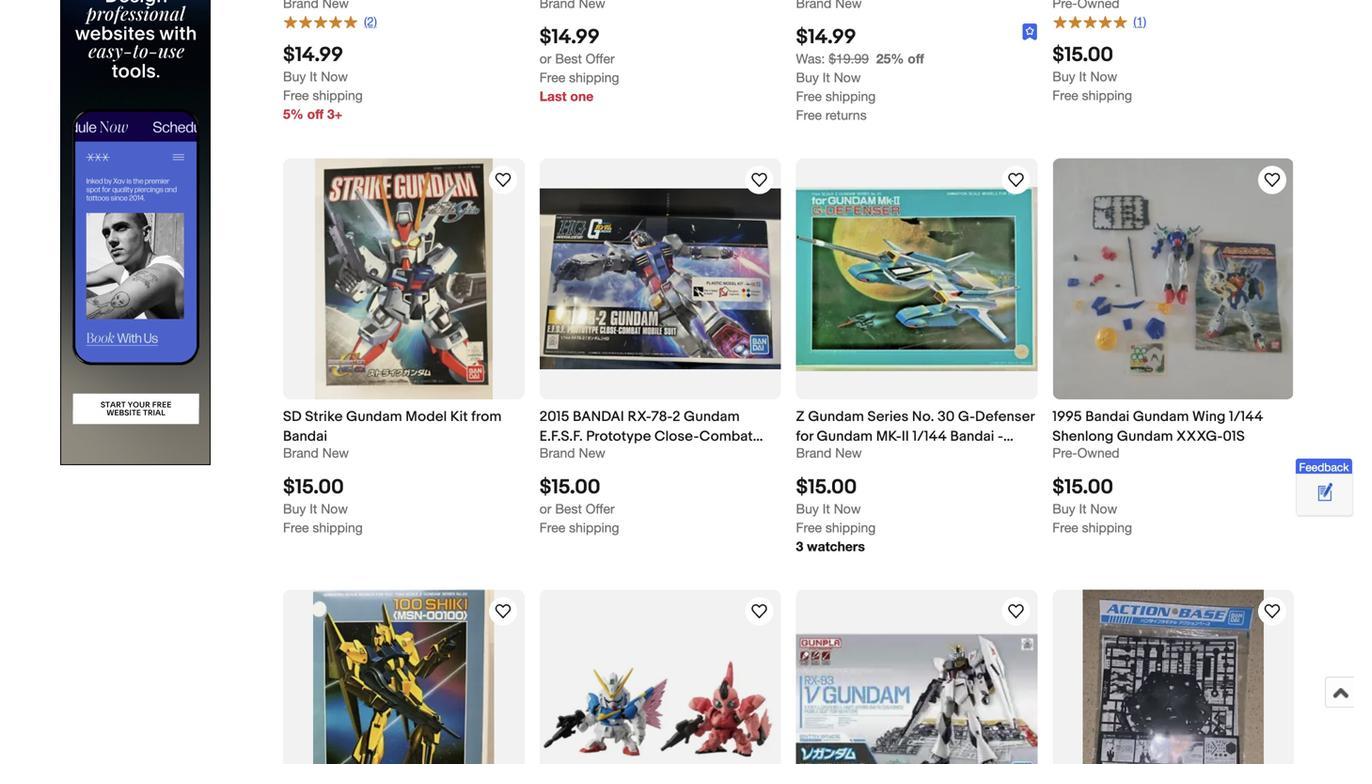 Task type: describe. For each thing, give the bounding box(es) containing it.
$14.99 or best offer free shipping last one
[[540, 25, 619, 104]]

$15.00 buy it now free shipping down (1) link
[[1053, 43, 1132, 103]]

2
[[672, 409, 681, 426]]

it inside the $15.00 buy it now free shipping 3 watchers
[[823, 501, 830, 517]]

buy down (1) link
[[1053, 68, 1075, 84]]

entry grade 1/144 #11 rx-93 nu v gundam eg model kit bandai hobby image
[[796, 590, 1038, 765]]

01s
[[1223, 429, 1245, 445]]

xxxg-
[[1177, 429, 1223, 445]]

sd strike gundam model kit from bandai brand new
[[283, 409, 502, 461]]

new for z gundam series no. 30 g-defenser for gundam mk-ii 1/144 bandai - vintage kit
[[835, 445, 862, 461]]

advertisement region
[[60, 0, 211, 466]]

bandai
[[573, 409, 624, 426]]

(2)
[[364, 14, 377, 29]]

kit inside 2015 bandai rx-78-2 gundam e.f.s.f. prototype close-combat mobile suit model kit
[[661, 448, 679, 465]]

free inside $15.00 or best offer free shipping
[[540, 520, 565, 535]]

free inside the $15.00 buy it now free shipping 3 watchers
[[796, 520, 822, 535]]

from
[[471, 409, 502, 426]]

sd gundam figure next 18 bandai model kit gashapon set of 2 image
[[540, 652, 781, 765]]

buy inside $14.99 buy it now free shipping 5% off 3+
[[283, 68, 306, 84]]

3
[[796, 539, 803, 554]]

it inside $14.99 buy it now free shipping 5% off 3+
[[310, 68, 317, 84]]

z gundam series no. 30 g-defenser for gundam mk-ii 1/144 bandai - vintage kit link
[[796, 407, 1038, 465]]

sd strike gundam model kit from bandai heading
[[283, 409, 502, 445]]

ii
[[902, 429, 909, 445]]

$15.00 buy it now free shipping 3 watchers
[[796, 475, 876, 554]]

2015
[[540, 409, 570, 426]]

bandai action base 5 for hg 1/144 gundam model kit (black) image
[[1083, 590, 1264, 765]]

30
[[938, 409, 955, 426]]

no.
[[912, 409, 934, 426]]

rx-
[[628, 409, 651, 426]]

watch 2015 bandai rx-78-2 gundam e.f.s.f. prototype close-combat mobile suit model kit image
[[748, 169, 771, 191]]

e.f.s.f.
[[540, 429, 583, 445]]

shipping inside the $15.00 buy it now free shipping 3 watchers
[[826, 520, 876, 535]]

(1)
[[1133, 14, 1147, 29]]

2015 bandai rx-78-2 gundam e.f.s.f. prototype close-combat mobile suit model kit
[[540, 409, 753, 465]]

combat
[[699, 429, 753, 445]]

z
[[796, 409, 805, 426]]

1995 bandai gundam wing 1/144 shenlong gundam xxxg-01s pre-owned
[[1053, 409, 1264, 461]]

defenser
[[975, 409, 1035, 426]]

brand inside sd strike gundam model kit from bandai brand new
[[283, 445, 319, 461]]

z gundam series no. 30 g-defenser for gundam mk-ii 1/144 bandai - vintage kit heading
[[796, 409, 1035, 465]]

brand new for prototype
[[540, 445, 605, 461]]

buy down pre-
[[1053, 501, 1075, 517]]

none text field containing was:
[[796, 51, 869, 66]]

$14.99 for $14.99
[[796, 25, 856, 49]]

$15.00 for 1995 bandai gundam wing 1/144 shenlong gundam xxxg-01s
[[1053, 475, 1113, 500]]

brand for 2015 bandai rx-78-2 gundam e.f.s.f. prototype close-combat mobile suit model kit
[[540, 445, 575, 461]]

g-
[[958, 409, 975, 426]]

wing
[[1192, 409, 1226, 426]]

2015 bandai rx-78-2 gundam e.f.s.f. prototype close-combat mobile suit model kit image
[[540, 189, 781, 370]]

5%
[[283, 106, 304, 122]]

sd
[[283, 409, 302, 426]]

$15.00 buy it now free shipping for from
[[283, 475, 363, 535]]

$15.00 inside the $15.00 buy it now free shipping 3 watchers
[[796, 475, 857, 500]]

z gundam series no. 30 g-defenser for gundam mk-ii 1/144 bandai - vintage kit
[[796, 409, 1035, 465]]

now inside the $15.00 buy it now free shipping 3 watchers
[[834, 501, 861, 517]]

last
[[540, 88, 567, 104]]

$19.99
[[829, 51, 869, 66]]

vintage
[[796, 448, 847, 465]]

$14.99 buy it now free shipping 5% off 3+
[[283, 43, 363, 122]]

bandai inside 1995 bandai gundam wing 1/144 shenlong gundam xxxg-01s pre-owned
[[1085, 409, 1130, 426]]

shipping inside $14.99 buy it now free shipping 5% off 3+
[[313, 87, 363, 103]]

now inside was: $19.99 25% off buy it now free shipping free returns
[[834, 70, 861, 85]]

watch bandai action base 5 for hg 1/144 gundam model kit (black) image
[[1261, 600, 1284, 623]]

strike
[[305, 409, 343, 426]]

now inside $14.99 buy it now free shipping 5% off 3+
[[321, 68, 348, 84]]

watch sd gundam figure next 18 bandai model kit gashapon set of 2 image
[[748, 600, 771, 623]]

model inside 2015 bandai rx-78-2 gundam e.f.s.f. prototype close-combat mobile suit model kit
[[616, 448, 658, 465]]

bandai inside sd strike gundam model kit from bandai brand new
[[283, 429, 327, 445]]

1995 bandai gundam wing 1/144 shenlong gundam xxxg-01s link
[[1053, 407, 1294, 445]]

gundam up xxxg-
[[1133, 409, 1189, 426]]



Task type: locate. For each thing, give the bounding box(es) containing it.
bandai inside z gundam series no. 30 g-defenser for gundam mk-ii 1/144 bandai - vintage kit
[[950, 429, 995, 445]]

1 vertical spatial best
[[555, 501, 582, 517]]

2 horizontal spatial brand
[[796, 445, 832, 461]]

1 offer from the top
[[586, 51, 615, 66]]

1 vertical spatial model
[[616, 448, 658, 465]]

new inside sd strike gundam model kit from bandai brand new
[[322, 445, 349, 461]]

brand new for for
[[796, 445, 862, 461]]

2015 bandai rx-78-2 gundam e.f.s.f. prototype close-combat mobile suit model kit heading
[[540, 409, 763, 465]]

$15.00
[[1053, 43, 1113, 67], [283, 475, 344, 500], [540, 475, 600, 500], [796, 475, 857, 500], [1053, 475, 1113, 500]]

now down owned
[[1090, 501, 1117, 517]]

watch entry grade 1/144 #11 rx-93 nu v gundam eg model kit bandai hobby image
[[1005, 600, 1027, 623]]

returns
[[826, 107, 867, 123]]

bandai down g-
[[950, 429, 995, 445]]

0 horizontal spatial brand new
[[540, 445, 605, 461]]

prototype
[[586, 429, 651, 445]]

was: $19.99 25% off buy it now free shipping free returns
[[796, 51, 924, 123]]

2 horizontal spatial kit
[[850, 448, 868, 465]]

2 brand new from the left
[[796, 445, 862, 461]]

$15.00 buy it now free shipping down owned
[[1053, 475, 1132, 535]]

$14.99 down (2) link
[[283, 43, 343, 67]]

$15.00 down mobile
[[540, 475, 600, 500]]

suit
[[588, 448, 613, 465]]

brand down sd
[[283, 445, 319, 461]]

offer down suit
[[586, 501, 615, 517]]

free inside "$14.99 or best offer free shipping last one"
[[540, 70, 565, 85]]

new down strike
[[322, 445, 349, 461]]

z gundam series no. 30 g-defenser for gundam mk-ii 1/144 bandai - vintage kit image
[[796, 187, 1038, 371]]

or down mobile
[[540, 501, 552, 517]]

it down (2) link
[[310, 68, 317, 84]]

brand new
[[540, 445, 605, 461], [796, 445, 862, 461]]

0 vertical spatial off
[[908, 51, 924, 66]]

0 horizontal spatial brand
[[283, 445, 319, 461]]

best for $14.99
[[555, 51, 582, 66]]

(1) link
[[1053, 13, 1147, 29]]

gundam right z
[[808, 409, 864, 426]]

best inside $15.00 or best offer free shipping
[[555, 501, 582, 517]]

brand
[[283, 445, 319, 461], [540, 445, 575, 461], [796, 445, 832, 461]]

1 horizontal spatial brand new
[[796, 445, 862, 461]]

now down (1) link
[[1090, 68, 1117, 84]]

0 horizontal spatial 1/144
[[913, 429, 947, 445]]

$15.00 buy it now free shipping down strike
[[283, 475, 363, 535]]

feedback
[[1299, 461, 1349, 474]]

$15.00 down vintage
[[796, 475, 857, 500]]

it
[[310, 68, 317, 84], [1079, 68, 1087, 84], [823, 70, 830, 85], [310, 501, 317, 517], [823, 501, 830, 517], [1079, 501, 1087, 517]]

$15.00 down (1) link
[[1053, 43, 1113, 67]]

0 horizontal spatial kit
[[450, 409, 468, 426]]

1 new from the left
[[322, 445, 349, 461]]

kit inside sd strike gundam model kit from bandai brand new
[[450, 409, 468, 426]]

shipping inside "$14.99 or best offer free shipping last one"
[[569, 70, 619, 85]]

2 horizontal spatial bandai
[[1085, 409, 1130, 426]]

sd strike gundam model kit from bandai image
[[315, 158, 493, 400]]

best for $15.00
[[555, 501, 582, 517]]

1/144 down no.
[[913, 429, 947, 445]]

or inside "$14.99 or best offer free shipping last one"
[[540, 51, 552, 66]]

off right 25%
[[908, 51, 924, 66]]

one
[[570, 88, 594, 104]]

$15.00 for 2015 bandai rx-78-2 gundam e.f.s.f. prototype close-combat mobile suit model kit
[[540, 475, 600, 500]]

shenlong
[[1053, 429, 1114, 445]]

78-
[[651, 409, 673, 426]]

bandai up shenlong
[[1085, 409, 1130, 426]]

1 brand from the left
[[283, 445, 319, 461]]

or
[[540, 51, 552, 66], [540, 501, 552, 517]]

buy inside the $15.00 buy it now free shipping 3 watchers
[[796, 501, 819, 517]]

0 horizontal spatial $14.99
[[283, 43, 343, 67]]

it down was:
[[823, 70, 830, 85]]

0 horizontal spatial new
[[322, 445, 349, 461]]

offer inside $15.00 or best offer free shipping
[[586, 501, 615, 517]]

off inside was: $19.99 25% off buy it now free shipping free returns
[[908, 51, 924, 66]]

it up watchers
[[823, 501, 830, 517]]

1995 bandai gundam wing 1/144 shenlong gundam xxxg-01s image
[[1053, 158, 1293, 400]]

model inside sd strike gundam model kit from bandai brand new
[[406, 409, 447, 426]]

2015 bandai rx-78-2 gundam e.f.s.f. prototype close-combat mobile suit model kit link
[[540, 407, 781, 465]]

now down $19.99
[[834, 70, 861, 85]]

2 horizontal spatial $14.99
[[796, 25, 856, 49]]

watchers
[[807, 539, 865, 554]]

buy down sd
[[283, 501, 306, 517]]

gundam right strike
[[346, 409, 402, 426]]

new down the bandai
[[579, 445, 605, 461]]

it inside was: $19.99 25% off buy it now free shipping free returns
[[823, 70, 830, 85]]

offer for $15.00
[[586, 501, 615, 517]]

2 offer from the top
[[586, 501, 615, 517]]

0 vertical spatial offer
[[586, 51, 615, 66]]

1995 bandai gundam wing 1/144 shenlong gundam xxxg-01s heading
[[1053, 409, 1264, 445]]

1 horizontal spatial 1/144
[[1229, 409, 1264, 426]]

pre-
[[1053, 445, 1077, 461]]

now up 3+
[[321, 68, 348, 84]]

model
[[406, 409, 447, 426], [616, 448, 658, 465]]

bandai
[[1085, 409, 1130, 426], [283, 429, 327, 445], [950, 429, 995, 445]]

or for $15.00
[[540, 501, 552, 517]]

0 horizontal spatial off
[[307, 106, 324, 122]]

watch z gundam series no. 30 g-defenser for gundam mk-ii 1/144 bandai - vintage kit image
[[1005, 169, 1027, 191]]

best
[[555, 51, 582, 66], [555, 501, 582, 517]]

best inside "$14.99 or best offer free shipping last one"
[[555, 51, 582, 66]]

1 vertical spatial offer
[[586, 501, 615, 517]]

$14.99 for $14.99 buy it now free shipping 5% off 3+
[[283, 43, 343, 67]]

$14.99 up was:
[[796, 25, 856, 49]]

mobile
[[540, 448, 585, 465]]

buy down was:
[[796, 70, 819, 85]]

0 vertical spatial best
[[555, 51, 582, 66]]

kit right vintage
[[850, 448, 868, 465]]

brand down z
[[796, 445, 832, 461]]

free inside $14.99 buy it now free shipping 5% off 3+
[[283, 87, 309, 103]]

new left mk-
[[835, 445, 862, 461]]

$14.99 inside "$14.99 or best offer free shipping last one"
[[540, 25, 600, 49]]

owned
[[1077, 445, 1120, 461]]

1 brand new from the left
[[540, 445, 605, 461]]

$15.00 down strike
[[283, 475, 344, 500]]

close-
[[655, 429, 699, 445]]

1 vertical spatial or
[[540, 501, 552, 517]]

2 new from the left
[[579, 445, 605, 461]]

2 or from the top
[[540, 501, 552, 517]]

1995
[[1053, 409, 1082, 426]]

best down mobile
[[555, 501, 582, 517]]

buy
[[283, 68, 306, 84], [1053, 68, 1075, 84], [796, 70, 819, 85], [283, 501, 306, 517], [796, 501, 819, 517], [1053, 501, 1075, 517]]

for
[[796, 429, 813, 445]]

1 vertical spatial off
[[307, 106, 324, 122]]

buy up 3
[[796, 501, 819, 517]]

0 horizontal spatial model
[[406, 409, 447, 426]]

gundam inside sd strike gundam model kit from bandai brand new
[[346, 409, 402, 426]]

1/144 up 01s
[[1229, 409, 1264, 426]]

1 horizontal spatial $14.99
[[540, 25, 600, 49]]

shipping inside $15.00 or best offer free shipping
[[569, 520, 619, 535]]

0 vertical spatial model
[[406, 409, 447, 426]]

off inside $14.99 buy it now free shipping 5% off 3+
[[307, 106, 324, 122]]

watch z gundam series no. 20 100 shiki msn-00100 1/144 (vintage kit ) limited supply! image
[[492, 600, 514, 623]]

brand down '2015'
[[540, 445, 575, 461]]

new
[[322, 445, 349, 461], [579, 445, 605, 461], [835, 445, 862, 461]]

off
[[908, 51, 924, 66], [307, 106, 324, 122]]

gundam
[[346, 409, 402, 426], [684, 409, 740, 426], [808, 409, 864, 426], [1133, 409, 1189, 426], [817, 429, 873, 445], [1117, 429, 1173, 445]]

kit inside z gundam series no. 30 g-defenser for gundam mk-ii 1/144 bandai - vintage kit
[[850, 448, 868, 465]]

$15.00 inside $15.00 or best offer free shipping
[[540, 475, 600, 500]]

brand new down '2015'
[[540, 445, 605, 461]]

$15.00 buy it now free shipping for shenlong
[[1053, 475, 1132, 535]]

1 best from the top
[[555, 51, 582, 66]]

it down strike
[[310, 501, 317, 517]]

offer
[[586, 51, 615, 66], [586, 501, 615, 517]]

25%
[[876, 51, 904, 66]]

mk-
[[876, 429, 902, 445]]

3+
[[327, 106, 343, 122]]

shipping inside was: $19.99 25% off buy it now free shipping free returns
[[826, 88, 876, 104]]

$14.99 up one
[[540, 25, 600, 49]]

2 brand from the left
[[540, 445, 575, 461]]

$15.00 or best offer free shipping
[[540, 475, 619, 535]]

buy inside was: $19.99 25% off buy it now free shipping free returns
[[796, 70, 819, 85]]

gundam up combat
[[684, 409, 740, 426]]

now up watchers
[[834, 501, 861, 517]]

watch sd strike gundam model kit from bandai image
[[492, 169, 514, 191]]

or inside $15.00 or best offer free shipping
[[540, 501, 552, 517]]

$14.99 for $14.99 or best offer free shipping last one
[[540, 25, 600, 49]]

now down strike
[[321, 501, 348, 517]]

kit left from
[[450, 409, 468, 426]]

model left from
[[406, 409, 447, 426]]

kit down close-
[[661, 448, 679, 465]]

1 horizontal spatial bandai
[[950, 429, 995, 445]]

gundam inside 2015 bandai rx-78-2 gundam e.f.s.f. prototype close-combat mobile suit model kit
[[684, 409, 740, 426]]

1 horizontal spatial off
[[908, 51, 924, 66]]

3 new from the left
[[835, 445, 862, 461]]

off left 3+
[[307, 106, 324, 122]]

sd strike gundam model kit from bandai link
[[283, 407, 525, 445]]

1 horizontal spatial model
[[616, 448, 658, 465]]

buy up '5%'
[[283, 68, 306, 84]]

it down (1) link
[[1079, 68, 1087, 84]]

1/144
[[1229, 409, 1264, 426], [913, 429, 947, 445]]

$15.00 for sd strike gundam model kit from bandai
[[283, 475, 344, 500]]

0 vertical spatial 1/144
[[1229, 409, 1264, 426]]

or for $14.99
[[540, 51, 552, 66]]

was:
[[796, 51, 825, 66]]

1/144 inside z gundam series no. 30 g-defenser for gundam mk-ii 1/144 bandai - vintage kit
[[913, 429, 947, 445]]

series
[[868, 409, 909, 426]]

or up last
[[540, 51, 552, 66]]

2 best from the top
[[555, 501, 582, 517]]

new for 2015 bandai rx-78-2 gundam e.f.s.f. prototype close-combat mobile suit model kit
[[579, 445, 605, 461]]

brand new down z
[[796, 445, 862, 461]]

watch 1995 bandai gundam wing 1/144 shenlong gundam xxxg-01s image
[[1261, 169, 1284, 191]]

gundam up vintage
[[817, 429, 873, 445]]

1 horizontal spatial brand
[[540, 445, 575, 461]]

$15.00 down owned
[[1053, 475, 1113, 500]]

best up one
[[555, 51, 582, 66]]

free
[[540, 70, 565, 85], [283, 87, 309, 103], [1053, 87, 1078, 103], [796, 88, 822, 104], [796, 107, 822, 123], [283, 520, 309, 535], [540, 520, 565, 535], [796, 520, 822, 535], [1053, 520, 1078, 535]]

0 horizontal spatial bandai
[[283, 429, 327, 445]]

1/144 inside 1995 bandai gundam wing 1/144 shenlong gundam xxxg-01s pre-owned
[[1229, 409, 1264, 426]]

(2) link
[[283, 13, 377, 29]]

None text field
[[796, 51, 869, 66]]

model down prototype
[[616, 448, 658, 465]]

1 vertical spatial 1/144
[[913, 429, 947, 445]]

$15.00 buy it now free shipping
[[1053, 43, 1132, 103], [283, 475, 363, 535], [1053, 475, 1132, 535]]

z gundam series no. 20 100 shiki msn-00100 1/144 (vintage kit ) limited supply! image
[[313, 590, 494, 765]]

it down owned
[[1079, 501, 1087, 517]]

now
[[321, 68, 348, 84], [1090, 68, 1117, 84], [834, 70, 861, 85], [321, 501, 348, 517], [834, 501, 861, 517], [1090, 501, 1117, 517]]

bandai down sd
[[283, 429, 327, 445]]

offer up one
[[586, 51, 615, 66]]

shipping
[[569, 70, 619, 85], [313, 87, 363, 103], [1082, 87, 1132, 103], [826, 88, 876, 104], [313, 520, 363, 535], [569, 520, 619, 535], [826, 520, 876, 535], [1082, 520, 1132, 535]]

2 horizontal spatial new
[[835, 445, 862, 461]]

-
[[998, 429, 1003, 445]]

0 vertical spatial or
[[540, 51, 552, 66]]

$14.99 inside $14.99 buy it now free shipping 5% off 3+
[[283, 43, 343, 67]]

3 brand from the left
[[796, 445, 832, 461]]

$14.99
[[540, 25, 600, 49], [796, 25, 856, 49], [283, 43, 343, 67]]

offer inside "$14.99 or best offer free shipping last one"
[[586, 51, 615, 66]]

1 or from the top
[[540, 51, 552, 66]]

brand for z gundam series no. 30 g-defenser for gundam mk-ii 1/144 bandai - vintage kit
[[796, 445, 832, 461]]

1 horizontal spatial new
[[579, 445, 605, 461]]

1 horizontal spatial kit
[[661, 448, 679, 465]]

offer for $14.99
[[586, 51, 615, 66]]

gundam left xxxg-
[[1117, 429, 1173, 445]]

kit
[[450, 409, 468, 426], [661, 448, 679, 465], [850, 448, 868, 465]]



Task type: vqa. For each thing, say whether or not it's contained in the screenshot.
WATCH SD STRIKE GUNDAM MODEL KIT FROM BANDAI image
yes



